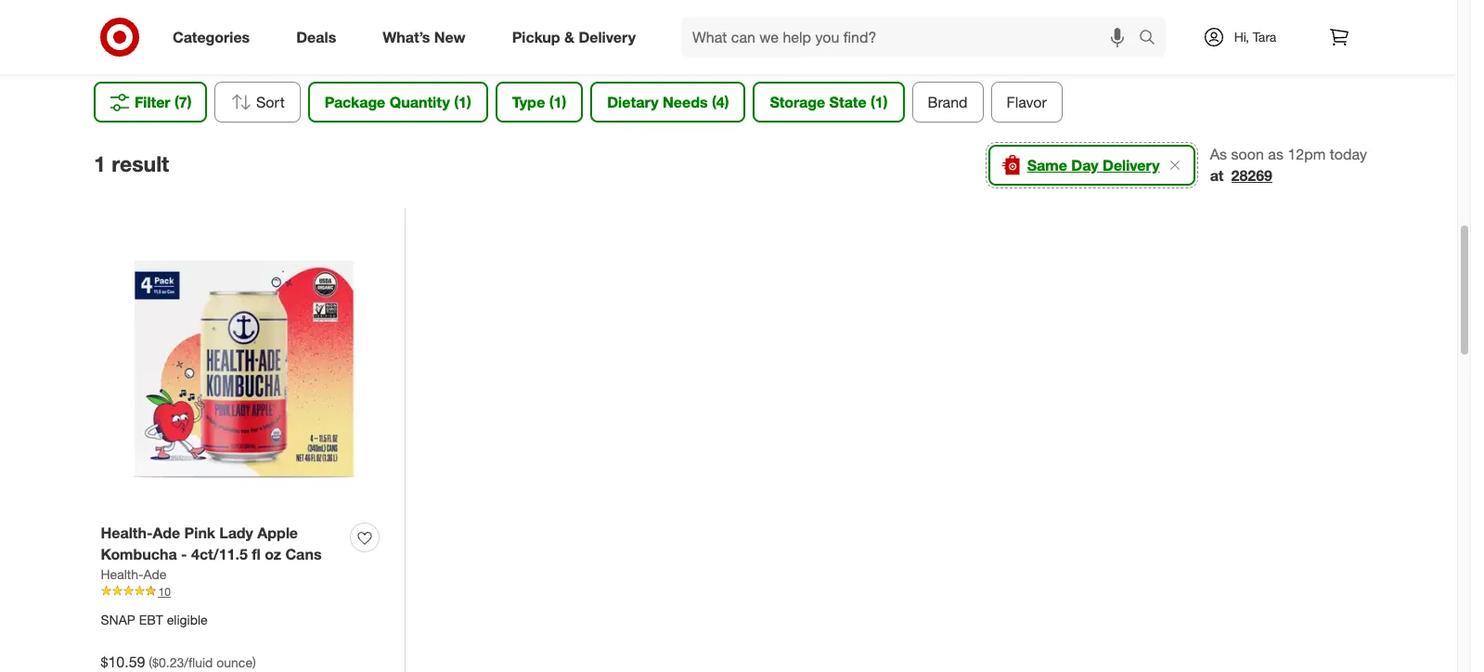 Task type: describe. For each thing, give the bounding box(es) containing it.
sort button
[[214, 82, 300, 123]]

flavor
[[1006, 93, 1047, 111]]

dietary
[[607, 93, 658, 111]]

delivery for pickup & delivery
[[579, 27, 636, 46]]

oz
[[265, 545, 281, 563]]

sponsored
[[1231, 44, 1286, 58]]

delivery for same day delivery
[[1103, 156, 1160, 174]]

$10.59 ( $0.23 /fluid ounce )
[[101, 652, 256, 671]]

health-ade pink lady apple kombucha - 4ct/11.5 fl oz cans
[[101, 524, 322, 563]]

$10.59
[[101, 652, 145, 671]]

what's new link
[[367, 17, 489, 58]]

10
[[158, 585, 171, 598]]

10 link
[[101, 584, 387, 600]]

health- for health-ade
[[101, 566, 143, 582]]

&
[[564, 27, 575, 46]]

same day delivery button
[[988, 145, 1195, 186]]

(7)
[[175, 93, 192, 111]]

new
[[434, 27, 466, 46]]

eligible
[[167, 612, 208, 627]]

day
[[1072, 156, 1099, 174]]

snap
[[101, 612, 135, 627]]

quantity
[[389, 93, 450, 111]]

as
[[1210, 145, 1227, 163]]

soon
[[1231, 145, 1264, 163]]

lady
[[219, 524, 253, 542]]

28269 button
[[1232, 165, 1273, 186]]

(4)
[[712, 93, 729, 111]]

hi, tara
[[1234, 29, 1277, 45]]

1 result
[[94, 150, 169, 176]]

health-ade link
[[101, 565, 167, 584]]

4ct/11.5
[[191, 545, 248, 563]]

cans
[[285, 545, 322, 563]]

same
[[1027, 156, 1068, 174]]

as soon as 12pm today at 28269
[[1210, 145, 1368, 185]]

pickup
[[512, 27, 560, 46]]

dietary needs (4)
[[607, 93, 729, 111]]

sort
[[256, 93, 284, 111]]

apple
[[257, 524, 298, 542]]



Task type: vqa. For each thing, say whether or not it's contained in the screenshot.
the Green inside the the 14" wood tree 'days until christmas' countdown sign green - wondershop™
no



Task type: locate. For each thing, give the bounding box(es) containing it.
(1) right state
[[870, 93, 888, 111]]

package quantity (1)
[[324, 93, 471, 111]]

(1) for package quantity (1)
[[454, 93, 471, 111]]

2 horizontal spatial (1)
[[870, 93, 888, 111]]

0 vertical spatial ade
[[153, 524, 180, 542]]

)
[[253, 654, 256, 670]]

2 health- from the top
[[101, 566, 143, 582]]

categories link
[[157, 17, 273, 58]]

health- inside health-ade pink lady apple kombucha - 4ct/11.5 fl oz cans
[[101, 524, 153, 542]]

12pm
[[1288, 145, 1326, 163]]

filter (7)
[[135, 93, 192, 111]]

1 vertical spatial ade
[[143, 566, 167, 582]]

health- inside "link"
[[101, 566, 143, 582]]

-
[[181, 545, 187, 563]]

/fluid
[[184, 654, 213, 670]]

storage
[[770, 93, 825, 111]]

delivery inside button
[[1103, 156, 1160, 174]]

filter (7) button
[[94, 82, 207, 123]]

state
[[829, 93, 866, 111]]

ounce
[[217, 654, 253, 670]]

1 vertical spatial delivery
[[1103, 156, 1160, 174]]

(1) right quantity
[[454, 93, 471, 111]]

brand button
[[912, 82, 983, 123]]

search button
[[1131, 17, 1175, 61]]

ade for health-ade pink lady apple kombucha - 4ct/11.5 fl oz cans
[[153, 524, 180, 542]]

ebt
[[139, 612, 163, 627]]

1
[[94, 150, 106, 176]]

health-
[[101, 524, 153, 542], [101, 566, 143, 582]]

(1) right type at top
[[549, 93, 566, 111]]

2 (1) from the left
[[549, 93, 566, 111]]

(1) for storage state (1)
[[870, 93, 888, 111]]

needs
[[662, 93, 707, 111]]

health-ade
[[101, 566, 167, 582]]

filter
[[135, 93, 170, 111]]

ade inside "link"
[[143, 566, 167, 582]]

deals
[[296, 27, 336, 46]]

$0.23
[[152, 654, 184, 670]]

health-ade pink lady apple kombucha - 4ct/11.5 fl oz cans image
[[101, 226, 387, 512], [101, 226, 387, 512]]

ade inside health-ade pink lady apple kombucha - 4ct/11.5 fl oz cans
[[153, 524, 180, 542]]

28269
[[1232, 166, 1273, 185]]

1 horizontal spatial (1)
[[549, 93, 566, 111]]

ade for health-ade
[[143, 566, 167, 582]]

0 horizontal spatial (1)
[[454, 93, 471, 111]]

type
[[512, 93, 545, 111]]

pickup & delivery link
[[496, 17, 659, 58]]

pink
[[184, 524, 215, 542]]

deals link
[[281, 17, 360, 58]]

delivery right the "&"
[[579, 27, 636, 46]]

as
[[1269, 145, 1284, 163]]

today
[[1330, 145, 1368, 163]]

same day delivery
[[1027, 156, 1160, 174]]

delivery inside 'link'
[[579, 27, 636, 46]]

result
[[112, 150, 169, 176]]

at
[[1210, 166, 1224, 185]]

3 (1) from the left
[[870, 93, 888, 111]]

ade left pink
[[153, 524, 180, 542]]

hi,
[[1234, 29, 1250, 45]]

delivery right the day
[[1103, 156, 1160, 174]]

1 vertical spatial health-
[[101, 566, 143, 582]]

package
[[324, 93, 385, 111]]

(1)
[[454, 93, 471, 111], [549, 93, 566, 111], [870, 93, 888, 111]]

brand
[[928, 93, 967, 111]]

flavor button
[[991, 82, 1062, 123]]

1 health- from the top
[[101, 524, 153, 542]]

ade up 10
[[143, 566, 167, 582]]

what's
[[383, 27, 430, 46]]

fl
[[252, 545, 261, 563]]

search
[[1131, 29, 1175, 48]]

What can we help you find? suggestions appear below search field
[[681, 17, 1144, 58]]

ade
[[153, 524, 180, 542], [143, 566, 167, 582]]

type (1)
[[512, 93, 566, 111]]

1 horizontal spatial delivery
[[1103, 156, 1160, 174]]

0 vertical spatial health-
[[101, 524, 153, 542]]

(
[[149, 654, 152, 670]]

0 vertical spatial delivery
[[579, 27, 636, 46]]

health-ade pink lady apple kombucha - 4ct/11.5 fl oz cans link
[[101, 523, 343, 565]]

kombucha
[[101, 545, 177, 563]]

1 (1) from the left
[[454, 93, 471, 111]]

0 horizontal spatial delivery
[[579, 27, 636, 46]]

categories
[[173, 27, 250, 46]]

health- down 'kombucha'
[[101, 566, 143, 582]]

what's new
[[383, 27, 466, 46]]

delivery
[[579, 27, 636, 46], [1103, 156, 1160, 174]]

health- up 'kombucha'
[[101, 524, 153, 542]]

tara
[[1253, 29, 1277, 45]]

snap ebt eligible
[[101, 612, 208, 627]]

storage state (1)
[[770, 93, 888, 111]]

health- for health-ade pink lady apple kombucha - 4ct/11.5 fl oz cans
[[101, 524, 153, 542]]

pickup & delivery
[[512, 27, 636, 46]]



